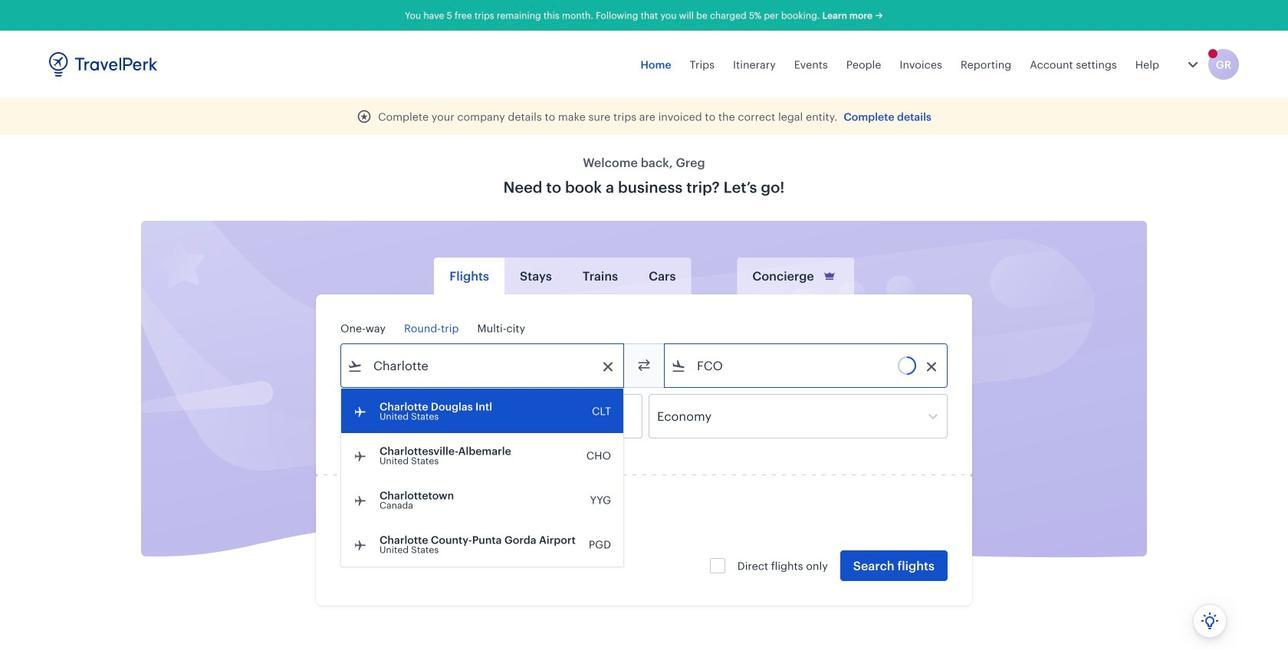Task type: describe. For each thing, give the bounding box(es) containing it.
Depart text field
[[363, 395, 442, 438]]

Return text field
[[454, 395, 533, 438]]

Add first traveler search field
[[366, 513, 525, 537]]

To search field
[[686, 353, 927, 378]]

From search field
[[363, 353, 603, 378]]



